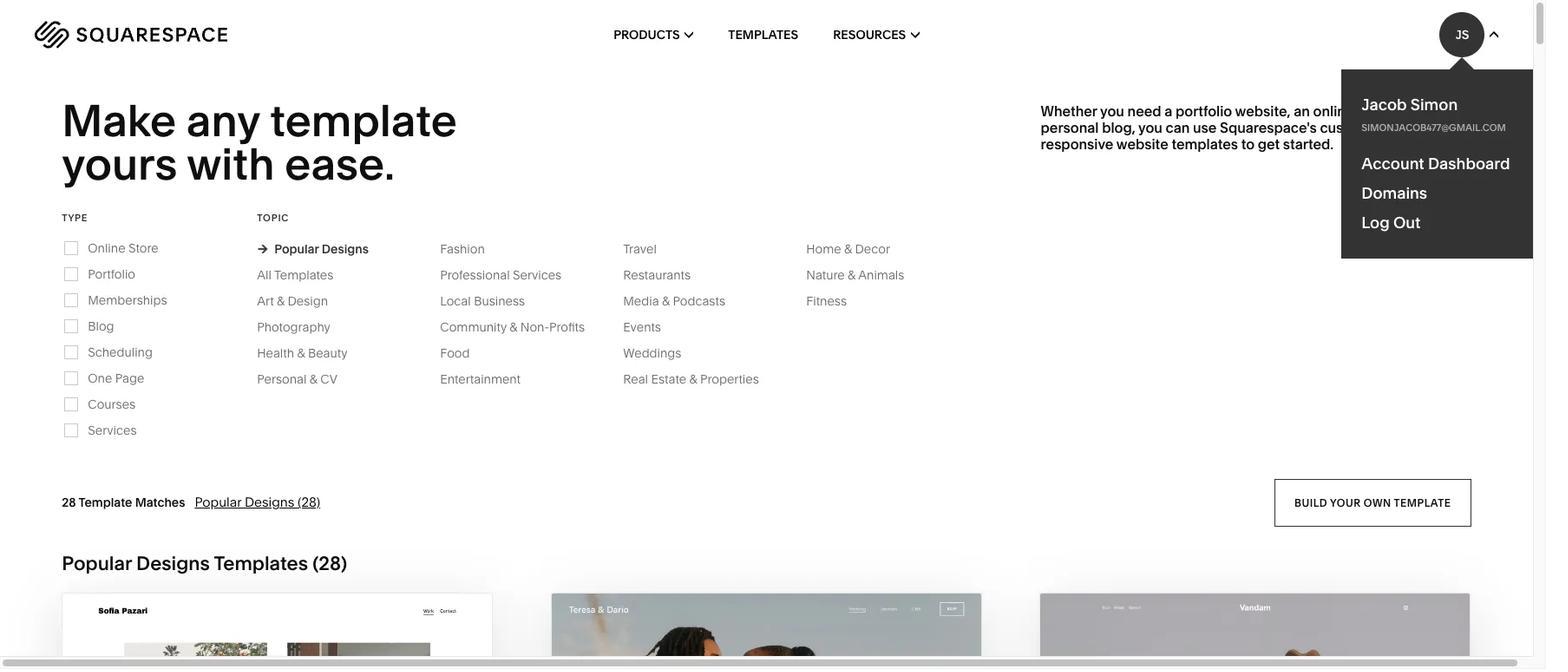 Task type: vqa. For each thing, say whether or not it's contained in the screenshot.
Art & Design
yes



Task type: describe. For each thing, give the bounding box(es) containing it.
restaurants
[[623, 267, 691, 283]]

0 horizontal spatial you
[[1100, 102, 1125, 120]]

to
[[1242, 136, 1255, 153]]

1 horizontal spatial you
[[1139, 119, 1163, 136]]

online
[[1313, 102, 1354, 120]]

real
[[623, 371, 648, 387]]

personal
[[257, 371, 307, 387]]

2 vertical spatial templates
[[214, 552, 308, 575]]

cv
[[320, 371, 337, 387]]

log
[[1362, 213, 1390, 233]]

store
[[128, 240, 159, 256]]

podcasts
[[673, 293, 725, 309]]

vandam image
[[1041, 593, 1471, 669]]

real estate & properties
[[623, 371, 759, 387]]

popular for popular designs (28)
[[195, 494, 241, 511]]

community & non-profits link
[[440, 319, 602, 335]]

can
[[1166, 119, 1190, 136]]

jacob simon simonjacob477@gmail.com
[[1362, 95, 1506, 134]]

28 template matches
[[62, 494, 185, 510]]

one
[[88, 370, 112, 386]]

yours
[[62, 137, 177, 191]]

js
[[1456, 27, 1470, 43]]

build
[[1295, 496, 1328, 509]]

& for decor
[[844, 241, 852, 257]]

squarespace logo image
[[35, 21, 227, 49]]

popular designs (28)
[[195, 494, 320, 511]]

portfolio
[[88, 266, 135, 282]]

health & beauty link
[[257, 345, 365, 361]]

& for podcasts
[[662, 293, 670, 309]]

food link
[[440, 345, 487, 361]]

beauty
[[308, 345, 348, 361]]

popular designs link
[[257, 241, 369, 257]]

products button
[[614, 0, 694, 69]]

decor
[[855, 241, 890, 257]]

designs for popular designs templates ( 28 )
[[136, 552, 210, 575]]

need
[[1128, 102, 1162, 120]]

topic
[[257, 212, 289, 224]]

art & design
[[257, 293, 328, 309]]

animals
[[858, 267, 905, 283]]

pazari image
[[63, 593, 493, 669]]

nature & animals
[[806, 267, 905, 283]]

simon
[[1411, 95, 1458, 115]]

fitness
[[806, 293, 847, 309]]

store,
[[1357, 102, 1395, 120]]

templates link
[[728, 0, 799, 69]]

personal & cv link
[[257, 371, 355, 387]]

travel
[[623, 241, 657, 257]]

out
[[1394, 213, 1421, 233]]

weddings link
[[623, 345, 699, 361]]

one page
[[88, 370, 144, 386]]

home
[[806, 241, 841, 257]]

home & decor link
[[806, 241, 908, 257]]

and
[[1412, 119, 1437, 136]]

log out link
[[1362, 213, 1421, 233]]

popular designs templates ( 28 )
[[62, 552, 347, 575]]

fitness link
[[806, 293, 864, 309]]

health & beauty
[[257, 345, 348, 361]]

1 vertical spatial services
[[88, 422, 137, 438]]

responsive
[[1041, 136, 1114, 153]]

estate
[[651, 371, 687, 387]]

local business link
[[440, 293, 543, 309]]

community
[[440, 319, 507, 335]]

vandam element
[[1041, 593, 1471, 669]]

scheduling
[[88, 344, 153, 360]]

template inside button
[[1394, 496, 1452, 509]]

& for cv
[[310, 371, 318, 387]]

local business
[[440, 293, 525, 309]]

my favorites link
[[1363, 203, 1472, 226]]

popular designs (28) link
[[195, 494, 320, 511]]

dario image
[[552, 593, 982, 669]]

simonjacob477@gmail.com
[[1362, 121, 1506, 134]]

media
[[623, 293, 659, 309]]

pazari element
[[63, 593, 493, 669]]

local
[[440, 293, 471, 309]]

products
[[614, 27, 680, 43]]

professional services
[[440, 267, 562, 283]]

all
[[257, 267, 272, 283]]

2 a from the left
[[1415, 102, 1423, 120]]

make
[[62, 94, 176, 148]]

1 vertical spatial templates
[[274, 267, 334, 283]]

restaurants link
[[623, 267, 708, 283]]

fashion
[[440, 241, 485, 257]]

templates
[[1172, 136, 1238, 153]]

log out
[[1362, 213, 1421, 233]]

portfolio
[[1176, 102, 1232, 120]]

with
[[187, 137, 275, 191]]

0 vertical spatial templates
[[728, 27, 799, 43]]



Task type: locate. For each thing, give the bounding box(es) containing it.
professional services link
[[440, 267, 579, 283]]

page
[[115, 370, 144, 386]]

1 horizontal spatial services
[[513, 267, 562, 283]]

weddings
[[623, 345, 682, 361]]

properties
[[700, 371, 759, 387]]

a right 'or'
[[1415, 102, 1423, 120]]

1 horizontal spatial 28
[[319, 552, 341, 575]]

& right the nature
[[848, 267, 856, 283]]

services down courses
[[88, 422, 137, 438]]

jacob
[[1362, 95, 1407, 115]]

type
[[62, 212, 88, 224]]

1 a from the left
[[1165, 102, 1173, 120]]

0 horizontal spatial a
[[1165, 102, 1173, 120]]

templates
[[728, 27, 799, 43], [274, 267, 334, 283], [214, 552, 308, 575]]

& right health
[[297, 345, 305, 361]]

1 horizontal spatial a
[[1415, 102, 1423, 120]]

1 vertical spatial popular
[[195, 494, 241, 511]]

squarespace's
[[1220, 119, 1317, 136]]

a right need
[[1165, 102, 1173, 120]]

0 horizontal spatial template
[[270, 94, 457, 148]]

services up business
[[513, 267, 562, 283]]

& left non-
[[510, 319, 518, 335]]

1 horizontal spatial popular
[[195, 494, 241, 511]]

popular up 'all templates'
[[274, 241, 319, 257]]

personal & cv
[[257, 371, 337, 387]]

memberships
[[88, 292, 167, 308]]

& right art
[[277, 293, 285, 309]]

ease.
[[285, 137, 395, 191]]

& for non-
[[510, 319, 518, 335]]

you left need
[[1100, 102, 1125, 120]]

28 down (28)
[[319, 552, 341, 575]]

real estate & properties link
[[623, 371, 777, 387]]

health
[[257, 345, 294, 361]]

domains link
[[1362, 183, 1526, 203]]

events link
[[623, 319, 679, 335]]

any
[[186, 94, 260, 148]]

popular down template
[[62, 552, 132, 575]]

you
[[1100, 102, 1125, 120], [1139, 119, 1163, 136]]

blog
[[88, 318, 114, 334]]

or
[[1398, 102, 1412, 120]]

fashion link
[[440, 241, 502, 257]]

2 horizontal spatial popular
[[274, 241, 319, 257]]

resources
[[833, 27, 906, 43]]

own
[[1364, 496, 1392, 509]]

a
[[1165, 102, 1173, 120], [1415, 102, 1423, 120]]

use
[[1193, 119, 1217, 136]]

1 vertical spatial template
[[1394, 496, 1452, 509]]

design
[[288, 293, 328, 309]]

community & non-profits
[[440, 319, 585, 335]]

1 horizontal spatial template
[[1394, 496, 1452, 509]]

photography
[[257, 319, 331, 335]]

media & podcasts link
[[623, 293, 743, 309]]

1 vertical spatial designs
[[245, 494, 295, 511]]

&
[[844, 241, 852, 257], [848, 267, 856, 283], [277, 293, 285, 309], [662, 293, 670, 309], [510, 319, 518, 335], [297, 345, 305, 361], [310, 371, 318, 387], [689, 371, 697, 387]]

resources button
[[833, 0, 920, 69]]

0 vertical spatial designs
[[322, 241, 369, 257]]

account
[[1362, 154, 1425, 174]]

customizable
[[1320, 119, 1409, 136]]

2 horizontal spatial designs
[[322, 241, 369, 257]]

favorites
[[1411, 208, 1472, 221]]

designs up all templates link
[[322, 241, 369, 257]]

profits
[[549, 319, 585, 335]]

art
[[257, 293, 274, 309]]

non-
[[521, 319, 549, 335]]

whether you need a portfolio website, an online store, or a personal blog, you can use squarespace's customizable and responsive website templates to get started.
[[1041, 102, 1437, 153]]

0 vertical spatial popular
[[274, 241, 319, 257]]

& for design
[[277, 293, 285, 309]]

matches
[[135, 494, 185, 510]]

1 horizontal spatial designs
[[245, 494, 295, 511]]

get
[[1258, 136, 1280, 153]]

my favorites
[[1392, 208, 1472, 221]]

whether
[[1041, 102, 1097, 120]]

& right media
[[662, 293, 670, 309]]

& right estate
[[689, 371, 697, 387]]

squarespace logo link
[[35, 21, 328, 49]]

popular designs
[[274, 241, 369, 257]]

your
[[1331, 496, 1361, 509]]

2 vertical spatial popular
[[62, 552, 132, 575]]

(28)
[[298, 494, 320, 511]]

& for beauty
[[297, 345, 305, 361]]

website
[[1117, 136, 1169, 153]]

0 vertical spatial template
[[270, 94, 457, 148]]

28
[[62, 494, 76, 510], [319, 552, 341, 575]]

popular for popular designs templates ( 28 )
[[62, 552, 132, 575]]

media & podcasts
[[623, 293, 725, 309]]

designs for popular designs (28)
[[245, 494, 295, 511]]

& for animals
[[848, 267, 856, 283]]

professional
[[440, 267, 510, 283]]

0 horizontal spatial popular
[[62, 552, 132, 575]]

entertainment
[[440, 371, 521, 387]]

popular for popular designs
[[274, 241, 319, 257]]

28 left template
[[62, 494, 76, 510]]

all templates link
[[257, 267, 351, 283]]

0 vertical spatial 28
[[62, 494, 76, 510]]

1 vertical spatial 28
[[319, 552, 341, 575]]

designs for popular designs
[[322, 241, 369, 257]]

started.
[[1283, 136, 1334, 153]]

build your own template
[[1295, 496, 1452, 509]]

template
[[270, 94, 457, 148], [1394, 496, 1452, 509]]

events
[[623, 319, 661, 335]]

designs down matches
[[136, 552, 210, 575]]

you left can
[[1139, 119, 1163, 136]]

0 horizontal spatial 28
[[62, 494, 76, 510]]

website,
[[1235, 102, 1291, 120]]

template inside make any template yours with ease.
[[270, 94, 457, 148]]

popular right matches
[[195, 494, 241, 511]]

designs left (28)
[[245, 494, 295, 511]]

2 vertical spatial designs
[[136, 552, 210, 575]]

& right home
[[844, 241, 852, 257]]

& left cv
[[310, 371, 318, 387]]

designs
[[322, 241, 369, 257], [245, 494, 295, 511], [136, 552, 210, 575]]

nature & animals link
[[806, 267, 922, 283]]

(
[[313, 552, 319, 575]]

travel link
[[623, 241, 674, 257]]

home & decor
[[806, 241, 890, 257]]

dario element
[[552, 593, 982, 669]]

0 horizontal spatial designs
[[136, 552, 210, 575]]

food
[[440, 345, 470, 361]]

my
[[1392, 208, 1409, 221]]

entertainment link
[[440, 371, 538, 387]]

build your own template button
[[1275, 479, 1472, 527]]

0 horizontal spatial services
[[88, 422, 137, 438]]

0 vertical spatial services
[[513, 267, 562, 283]]



